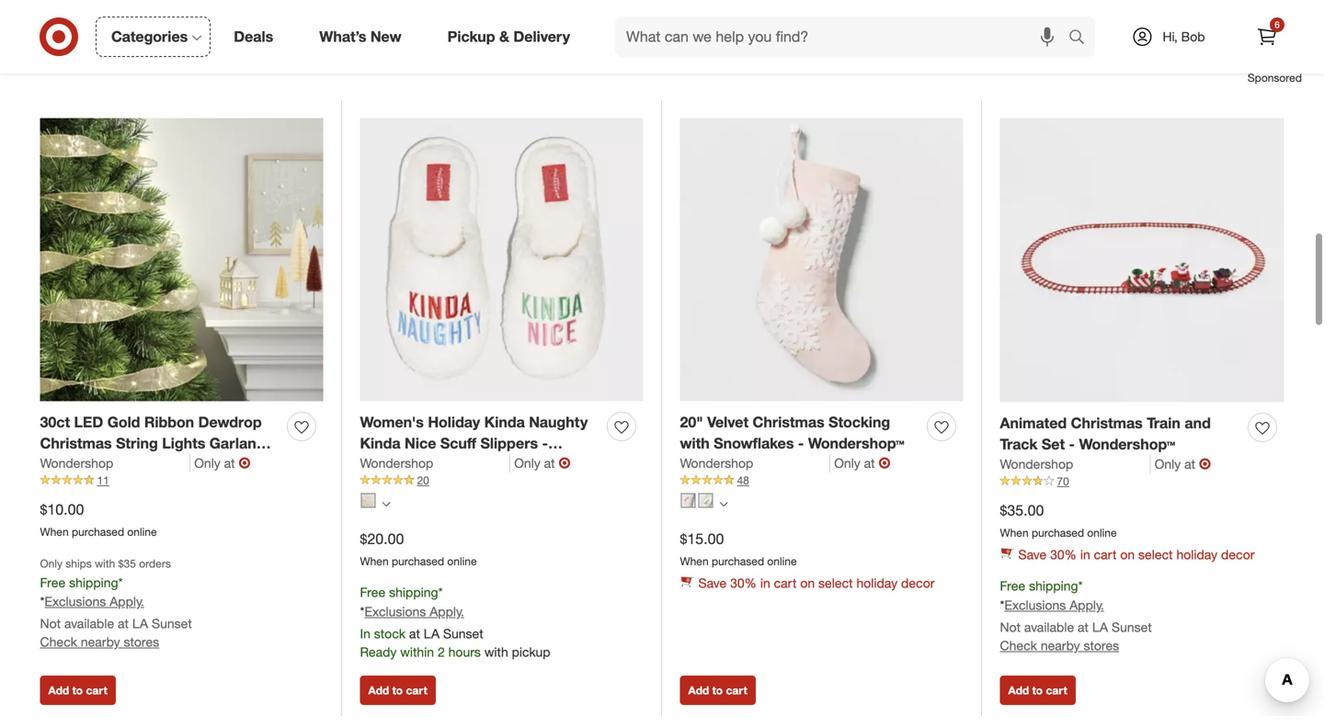 Task type: vqa. For each thing, say whether or not it's contained in the screenshot.
View
no



Task type: describe. For each thing, give the bounding box(es) containing it.
on for $15.00
[[800, 575, 815, 592]]

apply. for animated christmas train and track set - wondershop™
[[1070, 597, 1104, 613]]

cream image
[[361, 493, 376, 508]]

christmas inside 20" velvet christmas stocking with snowflakes - wondershop™
[[753, 414, 825, 431]]

ribbon
[[144, 414, 194, 431]]

at inside free shipping * * exclusions apply. in stock at  la sunset ready within 2 hours with pickup
[[409, 626, 420, 642]]

$35.00
[[1000, 502, 1044, 520]]

add to cart for animated christmas train and track set - wondershop™
[[1008, 684, 1068, 698]]

in
[[360, 626, 371, 642]]

all colors element for with
[[720, 498, 728, 509]]

velvet
[[707, 414, 749, 431]]

blush image
[[681, 493, 696, 508]]

women's
[[360, 414, 424, 431]]

30ct led gold ribbon dewdrop christmas string lights garland warm white gold wire - wondershop™ link
[[40, 412, 280, 495]]

only at ¬ for naughty
[[514, 454, 571, 472]]

at inside 'free shipping * * exclusions apply. not available at la sunset check nearby stores'
[[1078, 619, 1089, 636]]

animated christmas train and track set - wondershop™
[[1000, 414, 1211, 453]]

wondershop for christmas
[[40, 455, 113, 471]]

when for $35.00
[[1000, 526, 1029, 540]]

wondershop link for nice
[[360, 454, 511, 473]]

animated christmas train and track set - wondershop™ link
[[1000, 413, 1241, 455]]

scuff
[[440, 435, 476, 452]]

search
[[1060, 29, 1105, 47]]

check inside 'free shipping * * exclusions apply. not available at la sunset check nearby stores'
[[1000, 638, 1037, 654]]

led
[[74, 414, 103, 431]]

exclusions for animated christmas train and track set - wondershop™
[[1005, 597, 1066, 613]]

exclusions inside only ships with $35 orders free shipping * * exclusions apply. not available at la sunset check nearby stores
[[45, 594, 106, 610]]

la for animated christmas train and track set - wondershop™
[[1092, 619, 1108, 636]]

not inside 'free shipping * * exclusions apply. not available at la sunset check nearby stores'
[[1000, 619, 1021, 636]]

0 horizontal spatial exclusions apply. link
[[45, 594, 144, 610]]

only at ¬ for ribbon
[[194, 454, 251, 472]]

sponsored
[[1248, 71, 1302, 85]]

cart for 30ct led gold ribbon dewdrop christmas string lights garland warm white gold wire - wondershop™
[[86, 684, 107, 698]]

purchased for $15.00
[[712, 554, 764, 568]]

wondershop link for christmas
[[40, 454, 191, 473]]

holiday
[[428, 414, 480, 431]]

¬ for 30ct led gold ribbon dewdrop christmas string lights garland warm white gold wire - wondershop™
[[239, 454, 251, 472]]

cream
[[460, 456, 507, 473]]

6 link
[[1247, 17, 1288, 57]]

save for $15.00
[[698, 575, 727, 592]]

christmas inside animated christmas train and track set - wondershop™
[[1071, 414, 1143, 432]]

and
[[1185, 414, 1211, 432]]

- inside animated christmas train and track set - wondershop™
[[1069, 435, 1075, 453]]

what's new link
[[304, 17, 425, 57]]

wondershop™ inside women's holiday kinda naughty kinda nice scuff slippers - wondershop™ cream
[[360, 456, 456, 473]]

20 link
[[360, 473, 643, 489]]

train
[[1147, 414, 1181, 432]]

women's holiday kinda naughty kinda nice scuff slippers - wondershop™ cream link
[[360, 412, 600, 473]]

apply. for women's holiday kinda naughty kinda nice scuff slippers - wondershop™ cream
[[430, 604, 464, 620]]

pickup
[[448, 28, 495, 46]]

20" velvet christmas stocking with snowflakes - wondershop™
[[680, 414, 905, 452]]

only ships with $35 orders free shipping * * exclusions apply. not available at la sunset check nearby stores
[[40, 557, 192, 650]]

new
[[370, 28, 402, 46]]

delivery
[[514, 28, 570, 46]]

wondershop for snowflakes
[[680, 455, 753, 471]]

purchased for $10.00
[[72, 525, 124, 539]]

¬ for women's holiday kinda naughty kinda nice scuff slippers - wondershop™ cream
[[559, 454, 571, 472]]

20" velvet christmas stocking with snowflakes - wondershop™ link
[[680, 412, 920, 454]]

slippers
[[481, 435, 538, 452]]

wondershop™ inside 20" velvet christmas stocking with snowflakes - wondershop™
[[808, 435, 905, 452]]

- inside 30ct led gold ribbon dewdrop christmas string lights garland warm white gold wire - wondershop™
[[201, 456, 207, 473]]

free inside only ships with $35 orders free shipping * * exclusions apply. not available at la sunset check nearby stores
[[40, 575, 66, 591]]

animated
[[1000, 414, 1067, 432]]

What can we help you find? suggestions appear below search field
[[615, 17, 1073, 57]]

when for $15.00
[[680, 554, 709, 568]]

- inside 20" velvet christmas stocking with snowflakes - wondershop™
[[798, 435, 804, 452]]

48
[[737, 473, 749, 487]]

only for naughty
[[514, 455, 541, 471]]

30% for $15.00
[[730, 575, 757, 592]]

to for women's holiday kinda naughty kinda nice scuff slippers - wondershop™ cream
[[392, 684, 403, 698]]

on for $35.00
[[1120, 547, 1135, 563]]

save for $35.00
[[1019, 547, 1047, 563]]

1 horizontal spatial check nearby stores button
[[1000, 637, 1119, 655]]

70
[[1057, 474, 1069, 488]]

online for $10.00
[[127, 525, 157, 539]]

¬ for 20" velvet christmas stocking with snowflakes - wondershop™
[[879, 454, 891, 472]]

only at ¬ for and
[[1155, 455, 1211, 473]]

only for stocking
[[834, 455, 861, 471]]

set
[[1042, 435, 1065, 453]]

only for and
[[1155, 456, 1181, 472]]

$10.00 when purchased online
[[40, 501, 157, 539]]

stores inside only ships with $35 orders free shipping * * exclusions apply. not available at la sunset check nearby stores
[[124, 634, 159, 650]]

stock
[[374, 626, 406, 642]]

dewdrop
[[198, 414, 262, 431]]

within
[[400, 644, 434, 660]]

70 link
[[1000, 473, 1284, 490]]

to for 20" velvet christmas stocking with snowflakes - wondershop™
[[712, 684, 723, 698]]

white
[[85, 456, 125, 473]]

nice
[[405, 435, 436, 452]]

wire
[[166, 456, 197, 473]]

track
[[1000, 435, 1038, 453]]

select for $15.00
[[819, 575, 853, 592]]

categories link
[[96, 17, 211, 57]]

wondershop™ inside 30ct led gold ribbon dewdrop christmas string lights garland warm white gold wire - wondershop™
[[40, 477, 136, 495]]

when for $10.00
[[40, 525, 69, 539]]

11 link
[[40, 473, 323, 489]]

string
[[116, 435, 158, 452]]

what's new
[[319, 28, 402, 46]]

only inside only ships with $35 orders free shipping * * exclusions apply. not available at la sunset check nearby stores
[[40, 557, 62, 571]]

lights
[[162, 435, 205, 452]]

cart for women's holiday kinda naughty kinda nice scuff slippers - wondershop™ cream
[[406, 684, 428, 698]]

deals
[[234, 28, 273, 46]]

to for 30ct led gold ribbon dewdrop christmas string lights garland warm white gold wire - wondershop™
[[72, 684, 83, 698]]

garland
[[209, 435, 265, 452]]

$20.00 when purchased online
[[360, 530, 477, 568]]

with inside free shipping * * exclusions apply. in stock at  la sunset ready within 2 hours with pickup
[[484, 644, 508, 660]]

0 vertical spatial gold
[[107, 414, 140, 431]]

purchased for $35.00
[[1032, 526, 1084, 540]]

save 30% in cart on select holiday decor for $15.00
[[698, 575, 935, 592]]

in for $15.00
[[760, 575, 770, 592]]

select for $35.00
[[1139, 547, 1173, 563]]

30ct led gold ribbon dewdrop christmas string lights garland warm white gold wire - wondershop™
[[40, 414, 265, 495]]

30ct
[[40, 414, 70, 431]]

holiday for animated christmas train and track set - wondershop™
[[1177, 547, 1218, 563]]

¬ for animated christmas train and track set - wondershop™
[[1199, 455, 1211, 473]]

add for women's holiday kinda naughty kinda nice scuff slippers - wondershop™ cream
[[368, 684, 389, 698]]

shipping for women's holiday kinda naughty kinda nice scuff slippers - wondershop™ cream
[[389, 585, 438, 601]]

hi,
[[1163, 29, 1178, 45]]

$20.00
[[360, 530, 404, 548]]

available inside only ships with $35 orders free shipping * * exclusions apply. not available at la sunset check nearby stores
[[64, 616, 114, 632]]

nearby inside only ships with $35 orders free shipping * * exclusions apply. not available at la sunset check nearby stores
[[81, 634, 120, 650]]

add to cart for women's holiday kinda naughty kinda nice scuff slippers - wondershop™ cream
[[368, 684, 428, 698]]

snowflakes
[[714, 435, 794, 452]]

cart for animated christmas train and track set - wondershop™
[[1046, 684, 1068, 698]]



Task type: locate. For each thing, give the bounding box(es) containing it.
20" velvet christmas stocking with snowflakes - wondershop™ image
[[680, 118, 963, 402], [680, 118, 963, 402]]

kinda up the slippers
[[484, 414, 525, 431]]

20
[[417, 473, 429, 487]]

1 add to cart button from the left
[[40, 676, 116, 705]]

save
[[1019, 547, 1047, 563], [698, 575, 727, 592]]

0 horizontal spatial apply.
[[110, 594, 144, 610]]

0 vertical spatial save
[[1019, 547, 1047, 563]]

3 add to cart from the left
[[688, 684, 748, 698]]

48 link
[[680, 473, 963, 489]]

with inside 20" velvet christmas stocking with snowflakes - wondershop™
[[680, 435, 710, 452]]

shipping down ships
[[69, 575, 118, 591]]

ships
[[66, 557, 92, 571]]

kinda
[[484, 414, 525, 431], [360, 435, 401, 452]]

advertisement region
[[22, 0, 1302, 70]]

&
[[499, 28, 509, 46]]

sunset inside 'free shipping * * exclusions apply. not available at la sunset check nearby stores'
[[1112, 619, 1152, 636]]

kinda down women's
[[360, 435, 401, 452]]

0 vertical spatial holiday
[[1177, 547, 1218, 563]]

with
[[680, 435, 710, 452], [95, 557, 115, 571], [484, 644, 508, 660]]

0 horizontal spatial free
[[40, 575, 66, 591]]

deals link
[[218, 17, 296, 57]]

1 horizontal spatial on
[[1120, 547, 1135, 563]]

- right set
[[1069, 435, 1075, 453]]

orders
[[139, 557, 171, 571]]

1 vertical spatial on
[[800, 575, 815, 592]]

wondershop link
[[40, 454, 191, 473], [360, 454, 511, 473], [680, 454, 831, 473], [1000, 455, 1151, 473]]

nearby inside 'free shipping * * exclusions apply. not available at la sunset check nearby stores'
[[1041, 638, 1080, 654]]

purchased inside $20.00 when purchased online
[[392, 554, 444, 568]]

1 all colors image from the left
[[382, 500, 390, 508]]

online down 70 link
[[1087, 526, 1117, 540]]

3 to from the left
[[712, 684, 723, 698]]

free down $35.00
[[1000, 578, 1026, 594]]

exclusions apply. link up stock
[[365, 604, 464, 620]]

0 horizontal spatial exclusions
[[45, 594, 106, 610]]

1 horizontal spatial la
[[424, 626, 440, 642]]

free inside free shipping * * exclusions apply. in stock at  la sunset ready within 2 hours with pickup
[[360, 585, 386, 601]]

0 vertical spatial save 30% in cart on select holiday decor
[[1019, 547, 1255, 563]]

1 vertical spatial 30%
[[730, 575, 757, 592]]

available inside 'free shipping * * exclusions apply. not available at la sunset check nearby stores'
[[1024, 619, 1074, 636]]

online
[[127, 525, 157, 539], [1087, 526, 1117, 540], [447, 554, 477, 568], [767, 554, 797, 568]]

with right hours
[[484, 644, 508, 660]]

shipping inside only ships with $35 orders free shipping * * exclusions apply. not available at la sunset check nearby stores
[[69, 575, 118, 591]]

all colors element right 'cream' image
[[382, 498, 390, 509]]

2 horizontal spatial with
[[680, 435, 710, 452]]

in for $35.00
[[1080, 547, 1090, 563]]

4 add from the left
[[1008, 684, 1029, 698]]

christmas up snowflakes
[[753, 414, 825, 431]]

1 vertical spatial kinda
[[360, 435, 401, 452]]

wondershop
[[40, 455, 113, 471], [360, 455, 433, 471], [680, 455, 753, 471], [1000, 456, 1074, 472]]

what's
[[319, 28, 366, 46]]

2 all colors element from the left
[[720, 498, 728, 509]]

free up the "in"
[[360, 585, 386, 601]]

search button
[[1060, 17, 1105, 61]]

30% down $15.00 when purchased online
[[730, 575, 757, 592]]

0 horizontal spatial available
[[64, 616, 114, 632]]

2
[[438, 644, 445, 660]]

add to cart button for 20" velvet christmas stocking with snowflakes - wondershop™
[[680, 676, 756, 705]]

categories
[[111, 28, 188, 46]]

free for women's holiday kinda naughty kinda nice scuff slippers - wondershop™ cream
[[360, 585, 386, 601]]

1 horizontal spatial kinda
[[484, 414, 525, 431]]

wondershop for nice
[[360, 455, 433, 471]]

2 horizontal spatial la
[[1092, 619, 1108, 636]]

only at ¬
[[194, 454, 251, 472], [514, 454, 571, 472], [834, 454, 891, 472], [1155, 455, 1211, 473]]

wondershop™ up 70 link
[[1079, 435, 1176, 453]]

1 vertical spatial holiday
[[857, 575, 898, 592]]

wondershop link up 70
[[1000, 455, 1151, 473]]

1 horizontal spatial apply.
[[430, 604, 464, 620]]

when
[[40, 525, 69, 539], [1000, 526, 1029, 540], [360, 554, 389, 568], [680, 554, 709, 568]]

pickup
[[512, 644, 550, 660]]

1 horizontal spatial available
[[1024, 619, 1074, 636]]

shipping inside free shipping * * exclusions apply. in stock at  la sunset ready within 2 hours with pickup
[[389, 585, 438, 601]]

sunset for animated christmas train and track set - wondershop™
[[1112, 619, 1152, 636]]

sunset inside free shipping * * exclusions apply. in stock at  la sunset ready within 2 hours with pickup
[[443, 626, 483, 642]]

save down $35.00 when purchased online
[[1019, 547, 1047, 563]]

- right wire
[[201, 456, 207, 473]]

pickup & delivery link
[[432, 17, 593, 57]]

only at ¬ down garland
[[194, 454, 251, 472]]

1 horizontal spatial select
[[1139, 547, 1173, 563]]

2 add to cart button from the left
[[360, 676, 436, 705]]

in down $35.00 when purchased online
[[1080, 547, 1090, 563]]

wondershop down set
[[1000, 456, 1074, 472]]

apply. down $35.00 when purchased online
[[1070, 597, 1104, 613]]

$10.00
[[40, 501, 84, 519]]

shipping inside 'free shipping * * exclusions apply. not available at la sunset check nearby stores'
[[1029, 578, 1078, 594]]

0 horizontal spatial in
[[760, 575, 770, 592]]

shipping
[[69, 575, 118, 591], [1029, 578, 1078, 594], [389, 585, 438, 601]]

animated christmas train and track set - wondershop™ image
[[1000, 118, 1284, 402], [1000, 118, 1284, 402]]

1 horizontal spatial exclusions
[[365, 604, 426, 620]]

pickup & delivery
[[448, 28, 570, 46]]

wondershop™ down nice
[[360, 456, 456, 473]]

when inside $20.00 when purchased online
[[360, 554, 389, 568]]

2 horizontal spatial sunset
[[1112, 619, 1152, 636]]

0 horizontal spatial all colors image
[[382, 500, 390, 508]]

exclusions apply. link for animated christmas train and track set - wondershop™
[[1005, 597, 1104, 613]]

sunset inside only ships with $35 orders free shipping * * exclusions apply. not available at la sunset check nearby stores
[[152, 616, 192, 632]]

all colors image for with
[[720, 500, 728, 508]]

exclusions up stock
[[365, 604, 426, 620]]

0 vertical spatial in
[[1080, 547, 1090, 563]]

bob
[[1181, 29, 1205, 45]]

online up orders
[[127, 525, 157, 539]]

when down $15.00
[[680, 554, 709, 568]]

la for women's holiday kinda naughty kinda nice scuff slippers - wondershop™ cream
[[424, 626, 440, 642]]

only down the slippers
[[514, 455, 541, 471]]

wondershop up 48
[[680, 455, 753, 471]]

sunset for women's holiday kinda naughty kinda nice scuff slippers - wondershop™ cream
[[443, 626, 483, 642]]

sunset
[[152, 616, 192, 632], [1112, 619, 1152, 636], [443, 626, 483, 642]]

1 all colors element from the left
[[382, 498, 390, 509]]

free
[[40, 575, 66, 591], [1000, 578, 1026, 594], [360, 585, 386, 601]]

0 horizontal spatial kinda
[[360, 435, 401, 452]]

1 horizontal spatial with
[[484, 644, 508, 660]]

2 add from the left
[[368, 684, 389, 698]]

naughty
[[529, 414, 588, 431]]

stocking
[[829, 414, 890, 431]]

1 horizontal spatial holiday
[[1177, 547, 1218, 563]]

add to cart for 30ct led gold ribbon dewdrop christmas string lights garland warm white gold wire - wondershop™
[[48, 684, 107, 698]]

0 horizontal spatial 30%
[[730, 575, 757, 592]]

1 vertical spatial save
[[698, 575, 727, 592]]

1 vertical spatial with
[[95, 557, 115, 571]]

select
[[1139, 547, 1173, 563], [819, 575, 853, 592]]

with inside only ships with $35 orders free shipping * * exclusions apply. not available at la sunset check nearby stores
[[95, 557, 115, 571]]

decor for 20" velvet christmas stocking with snowflakes - wondershop™
[[901, 575, 935, 592]]

1 horizontal spatial all colors element
[[720, 498, 728, 509]]

christmas inside 30ct led gold ribbon dewdrop christmas string lights garland warm white gold wire - wondershop™
[[40, 435, 112, 452]]

apply. down $35
[[110, 594, 144, 610]]

0 vertical spatial decor
[[1221, 547, 1255, 563]]

exclusions
[[45, 594, 106, 610], [1005, 597, 1066, 613], [365, 604, 426, 620]]

women's holiday kinda naughty kinda nice scuff slippers - wondershop™ cream
[[360, 414, 588, 473]]

online inside $15.00 when purchased online
[[767, 554, 797, 568]]

0 horizontal spatial la
[[132, 616, 148, 632]]

20"
[[680, 414, 703, 431]]

wondershop™
[[808, 435, 905, 452], [1079, 435, 1176, 453], [360, 456, 456, 473], [40, 477, 136, 495]]

save 30% in cart on select holiday decor for $35.00
[[1019, 547, 1255, 563]]

4 to from the left
[[1032, 684, 1043, 698]]

la inside free shipping * * exclusions apply. in stock at  la sunset ready within 2 hours with pickup
[[424, 626, 440, 642]]

¬ down naughty
[[559, 454, 571, 472]]

apply.
[[110, 594, 144, 610], [1070, 597, 1104, 613], [430, 604, 464, 620]]

save down $15.00 when purchased online
[[698, 575, 727, 592]]

warm
[[40, 456, 80, 473]]

gold down string at bottom left
[[129, 456, 161, 473]]

when inside "$10.00 when purchased online"
[[40, 525, 69, 539]]

1 horizontal spatial save
[[1019, 547, 1047, 563]]

30% for $35.00
[[1050, 547, 1077, 563]]

0 horizontal spatial shipping
[[69, 575, 118, 591]]

free shipping * * exclusions apply. in stock at  la sunset ready within 2 hours with pickup
[[360, 585, 550, 660]]

gold
[[107, 414, 140, 431], [129, 456, 161, 473]]

all colors image right 'cream' image
[[382, 500, 390, 508]]

cart
[[1094, 547, 1117, 563], [774, 575, 797, 592], [86, 684, 107, 698], [406, 684, 428, 698], [726, 684, 748, 698], [1046, 684, 1068, 698]]

wondershop link down snowflakes
[[680, 454, 831, 473]]

6
[[1275, 19, 1280, 30]]

0 horizontal spatial sunset
[[152, 616, 192, 632]]

1 horizontal spatial stores
[[1084, 638, 1119, 654]]

1 horizontal spatial free
[[360, 585, 386, 601]]

purchased for $20.00
[[392, 554, 444, 568]]

in down $15.00 when purchased online
[[760, 575, 770, 592]]

decor
[[1221, 547, 1255, 563], [901, 575, 935, 592]]

all colors element
[[382, 498, 390, 509], [720, 498, 728, 509]]

gray image
[[698, 493, 713, 508]]

online inside $35.00 when purchased online
[[1087, 526, 1117, 540]]

$35.00 when purchased online
[[1000, 502, 1117, 540]]

all colors image for kinda
[[382, 500, 390, 508]]

11
[[97, 473, 109, 487]]

1 to from the left
[[72, 684, 83, 698]]

$15.00
[[680, 530, 724, 548]]

add for animated christmas train and track set - wondershop™
[[1008, 684, 1029, 698]]

- down naughty
[[542, 435, 548, 452]]

only at ¬ down the slippers
[[514, 454, 571, 472]]

3 add from the left
[[688, 684, 709, 698]]

$15.00 when purchased online
[[680, 530, 797, 568]]

online down 48 link
[[767, 554, 797, 568]]

apply. inside 'free shipping * * exclusions apply. not available at la sunset check nearby stores'
[[1070, 597, 1104, 613]]

to
[[72, 684, 83, 698], [392, 684, 403, 698], [712, 684, 723, 698], [1032, 684, 1043, 698]]

free inside 'free shipping * * exclusions apply. not available at la sunset check nearby stores'
[[1000, 578, 1026, 594]]

shipping down $20.00 when purchased online
[[389, 585, 438, 601]]

exclusions inside 'free shipping * * exclusions apply. not available at la sunset check nearby stores'
[[1005, 597, 1066, 613]]

30% down $35.00 when purchased online
[[1050, 547, 1077, 563]]

exclusions apply. link down $35.00 when purchased online
[[1005, 597, 1104, 613]]

check
[[40, 634, 77, 650], [1000, 638, 1037, 654]]

1 horizontal spatial in
[[1080, 547, 1090, 563]]

0 horizontal spatial select
[[819, 575, 853, 592]]

shipping for animated christmas train and track set - wondershop™
[[1029, 578, 1078, 594]]

- inside women's holiday kinda naughty kinda nice scuff slippers - wondershop™ cream
[[542, 435, 548, 452]]

at
[[224, 455, 235, 471], [544, 455, 555, 471], [864, 455, 875, 471], [1185, 456, 1196, 472], [118, 616, 129, 632], [1078, 619, 1089, 636], [409, 626, 420, 642]]

1 horizontal spatial sunset
[[443, 626, 483, 642]]

exclusions for women's holiday kinda naughty kinda nice scuff slippers - wondershop™ cream
[[365, 604, 426, 620]]

0 horizontal spatial decor
[[901, 575, 935, 592]]

when down $35.00
[[1000, 526, 1029, 540]]

at inside only ships with $35 orders free shipping * * exclusions apply. not available at la sunset check nearby stores
[[118, 616, 129, 632]]

la inside 'free shipping * * exclusions apply. not available at la sunset check nearby stores'
[[1092, 619, 1108, 636]]

all colors image
[[382, 500, 390, 508], [720, 500, 728, 508]]

0 vertical spatial 30%
[[1050, 547, 1077, 563]]

- up 48 link
[[798, 435, 804, 452]]

online for $35.00
[[1087, 526, 1117, 540]]

when inside $35.00 when purchased online
[[1000, 526, 1029, 540]]

1 vertical spatial in
[[760, 575, 770, 592]]

0 horizontal spatial check
[[40, 634, 77, 650]]

1 vertical spatial decor
[[901, 575, 935, 592]]

not
[[40, 616, 61, 632], [1000, 619, 1021, 636]]

nearby
[[81, 634, 120, 650], [1041, 638, 1080, 654]]

exclusions inside free shipping * * exclusions apply. in stock at  la sunset ready within 2 hours with pickup
[[365, 604, 426, 620]]

0 horizontal spatial on
[[800, 575, 815, 592]]

la inside only ships with $35 orders free shipping * * exclusions apply. not available at la sunset check nearby stores
[[132, 616, 148, 632]]

wondershop for set
[[1000, 456, 1074, 472]]

add to cart button for women's holiday kinda naughty kinda nice scuff slippers - wondershop™ cream
[[360, 676, 436, 705]]

wondershop up 11
[[40, 455, 113, 471]]

wondershop down nice
[[360, 455, 433, 471]]

wondershop link up 20
[[360, 454, 511, 473]]

2 horizontal spatial apply.
[[1070, 597, 1104, 613]]

only up 48 link
[[834, 455, 861, 471]]

hours
[[448, 644, 481, 660]]

0 vertical spatial kinda
[[484, 414, 525, 431]]

with left $35
[[95, 557, 115, 571]]

2 horizontal spatial exclusions
[[1005, 597, 1066, 613]]

30%
[[1050, 547, 1077, 563], [730, 575, 757, 592]]

4 add to cart button from the left
[[1000, 676, 1076, 705]]

1 horizontal spatial decor
[[1221, 547, 1255, 563]]

1 add to cart from the left
[[48, 684, 107, 698]]

2 all colors image from the left
[[720, 500, 728, 508]]

all colors element right gray image
[[720, 498, 728, 509]]

exclusions apply. link down ships
[[45, 594, 144, 610]]

shipping down $35.00 when purchased online
[[1029, 578, 1078, 594]]

only left ships
[[40, 557, 62, 571]]

only
[[194, 455, 220, 471], [514, 455, 541, 471], [834, 455, 861, 471], [1155, 456, 1181, 472], [40, 557, 62, 571]]

2 horizontal spatial exclusions apply. link
[[1005, 597, 1104, 613]]

cart for 20" velvet christmas stocking with snowflakes - wondershop™
[[726, 684, 748, 698]]

to for animated christmas train and track set - wondershop™
[[1032, 684, 1043, 698]]

add to cart button for animated christmas train and track set - wondershop™
[[1000, 676, 1076, 705]]

online up free shipping * * exclusions apply. in stock at  la sunset ready within 2 hours with pickup
[[447, 554, 477, 568]]

1 add from the left
[[48, 684, 69, 698]]

exclusions apply. link for women's holiday kinda naughty kinda nice scuff slippers - wondershop™ cream
[[365, 604, 464, 620]]

only up 70 link
[[1155, 456, 1181, 472]]

purchased inside "$10.00 when purchased online"
[[72, 525, 124, 539]]

1 vertical spatial save 30% in cart on select holiday decor
[[698, 575, 935, 592]]

1 vertical spatial select
[[819, 575, 853, 592]]

wondershop link for set
[[1000, 455, 1151, 473]]

add for 30ct led gold ribbon dewdrop christmas string lights garland warm white gold wire - wondershop™
[[48, 684, 69, 698]]

0 horizontal spatial with
[[95, 557, 115, 571]]

ready
[[360, 644, 397, 660]]

30ct led gold ribbon dewdrop christmas string lights garland warm white gold wire - wondershop™ image
[[40, 118, 323, 402], [40, 118, 323, 402]]

not inside only ships with $35 orders free shipping * * exclusions apply. not available at la sunset check nearby stores
[[40, 616, 61, 632]]

2 horizontal spatial shipping
[[1029, 578, 1078, 594]]

apply. inside free shipping * * exclusions apply. in stock at  la sunset ready within 2 hours with pickup
[[430, 604, 464, 620]]

0 horizontal spatial stores
[[124, 634, 159, 650]]

apply. up the 2 on the bottom of the page
[[430, 604, 464, 620]]

save 30% in cart on select holiday decor down 70 link
[[1019, 547, 1255, 563]]

decor for animated christmas train and track set - wondershop™
[[1221, 547, 1255, 563]]

*
[[118, 575, 123, 591], [1078, 578, 1083, 594], [438, 585, 443, 601], [40, 594, 45, 610], [1000, 597, 1005, 613], [360, 604, 365, 620]]

$35
[[118, 557, 136, 571]]

0 vertical spatial select
[[1139, 547, 1173, 563]]

0 vertical spatial on
[[1120, 547, 1135, 563]]

1 horizontal spatial shipping
[[389, 585, 438, 601]]

stores inside 'free shipping * * exclusions apply. not available at la sunset check nearby stores'
[[1084, 638, 1119, 654]]

0 horizontal spatial not
[[40, 616, 61, 632]]

0 horizontal spatial christmas
[[40, 435, 112, 452]]

purchased up ships
[[72, 525, 124, 539]]

2 vertical spatial with
[[484, 644, 508, 660]]

purchased down $15.00
[[712, 554, 764, 568]]

la
[[132, 616, 148, 632], [1092, 619, 1108, 636], [424, 626, 440, 642]]

women's holiday kinda naughty kinda nice scuff slippers - wondershop™ cream image
[[360, 118, 643, 402], [360, 118, 643, 402]]

1 horizontal spatial all colors image
[[720, 500, 728, 508]]

purchased inside $15.00 when purchased online
[[712, 554, 764, 568]]

wondershop™ down white
[[40, 477, 136, 495]]

0 horizontal spatial save 30% in cart on select holiday decor
[[698, 575, 935, 592]]

when inside $15.00 when purchased online
[[680, 554, 709, 568]]

hi, bob
[[1163, 29, 1205, 45]]

apply. inside only ships with $35 orders free shipping * * exclusions apply. not available at la sunset check nearby stores
[[110, 594, 144, 610]]

free down $10.00
[[40, 575, 66, 591]]

purchased inside $35.00 when purchased online
[[1032, 526, 1084, 540]]

0 horizontal spatial holiday
[[857, 575, 898, 592]]

exclusions down $35.00 when purchased online
[[1005, 597, 1066, 613]]

all colors element for kinda
[[382, 498, 390, 509]]

online inside $20.00 when purchased online
[[447, 554, 477, 568]]

gold up string at bottom left
[[107, 414, 140, 431]]

add for 20" velvet christmas stocking with snowflakes - wondershop™
[[688, 684, 709, 698]]

add to cart button for 30ct led gold ribbon dewdrop christmas string lights garland warm white gold wire - wondershop™
[[40, 676, 116, 705]]

¬ down the and
[[1199, 455, 1211, 473]]

when down $20.00
[[360, 554, 389, 568]]

holiday for 20" velvet christmas stocking with snowflakes - wondershop™
[[857, 575, 898, 592]]

only at ¬ for stocking
[[834, 454, 891, 472]]

free shipping * * exclusions apply. not available at la sunset check nearby stores
[[1000, 578, 1152, 654]]

1 horizontal spatial nearby
[[1041, 638, 1080, 654]]

2 horizontal spatial christmas
[[1071, 414, 1143, 432]]

2 to from the left
[[392, 684, 403, 698]]

online inside "$10.00 when purchased online"
[[127, 525, 157, 539]]

wondershop link up 11
[[40, 454, 191, 473]]

stores
[[124, 634, 159, 650], [1084, 638, 1119, 654]]

¬ down stocking at right
[[879, 454, 891, 472]]

all colors image right gray image
[[720, 500, 728, 508]]

free for animated christmas train and track set - wondershop™
[[1000, 578, 1026, 594]]

0 horizontal spatial all colors element
[[382, 498, 390, 509]]

3 add to cart button from the left
[[680, 676, 756, 705]]

exclusions apply. link
[[45, 594, 144, 610], [1005, 597, 1104, 613], [365, 604, 464, 620]]

save 30% in cart on select holiday decor down $15.00 when purchased online
[[698, 575, 935, 592]]

4 add to cart from the left
[[1008, 684, 1068, 698]]

0 horizontal spatial check nearby stores button
[[40, 633, 159, 652]]

1 horizontal spatial check
[[1000, 638, 1037, 654]]

in
[[1080, 547, 1090, 563], [760, 575, 770, 592]]

only at ¬ down stocking at right
[[834, 454, 891, 472]]

add to cart for 20" velvet christmas stocking with snowflakes - wondershop™
[[688, 684, 748, 698]]

online for $15.00
[[767, 554, 797, 568]]

purchased down $35.00
[[1032, 526, 1084, 540]]

1 horizontal spatial save 30% in cart on select holiday decor
[[1019, 547, 1255, 563]]

check nearby stores button
[[40, 633, 159, 652], [1000, 637, 1119, 655]]

2 add to cart from the left
[[368, 684, 428, 698]]

exclusions down ships
[[45, 594, 106, 610]]

-
[[542, 435, 548, 452], [798, 435, 804, 452], [1069, 435, 1075, 453], [201, 456, 207, 473]]

0 vertical spatial with
[[680, 435, 710, 452]]

purchased down $20.00
[[392, 554, 444, 568]]

check inside only ships with $35 orders free shipping * * exclusions apply. not available at la sunset check nearby stores
[[40, 634, 77, 650]]

1 horizontal spatial not
[[1000, 619, 1021, 636]]

when for $20.00
[[360, 554, 389, 568]]

2 horizontal spatial free
[[1000, 578, 1026, 594]]

christmas left train
[[1071, 414, 1143, 432]]

when down $10.00
[[40, 525, 69, 539]]

0 horizontal spatial nearby
[[81, 634, 120, 650]]

online for $20.00
[[447, 554, 477, 568]]

wondershop link for snowflakes
[[680, 454, 831, 473]]

1 horizontal spatial 30%
[[1050, 547, 1077, 563]]

only down lights
[[194, 455, 220, 471]]

with down 20"
[[680, 435, 710, 452]]

1 horizontal spatial exclusions apply. link
[[365, 604, 464, 620]]

christmas down led
[[40, 435, 112, 452]]

wondershop™ inside animated christmas train and track set - wondershop™
[[1079, 435, 1176, 453]]

only at ¬ down the and
[[1155, 455, 1211, 473]]

0 horizontal spatial save
[[698, 575, 727, 592]]

only for ribbon
[[194, 455, 220, 471]]

add to cart
[[48, 684, 107, 698], [368, 684, 428, 698], [688, 684, 748, 698], [1008, 684, 1068, 698]]

¬ down garland
[[239, 454, 251, 472]]

wondershop™ down stocking at right
[[808, 435, 905, 452]]

1 horizontal spatial christmas
[[753, 414, 825, 431]]

1 vertical spatial gold
[[129, 456, 161, 473]]



